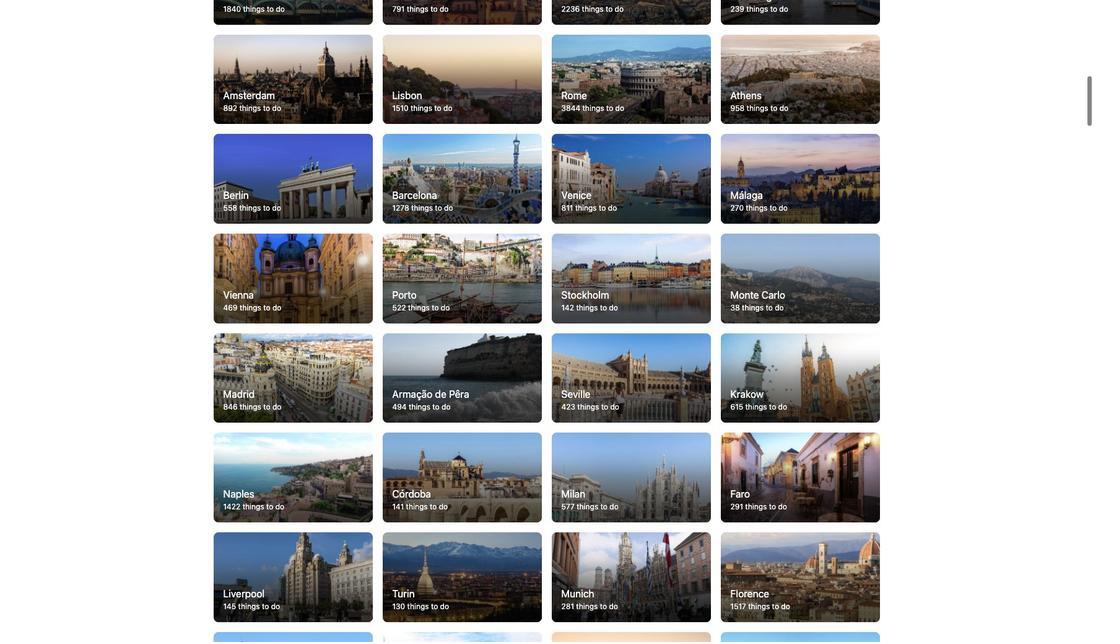 Task type: locate. For each thing, give the bounding box(es) containing it.
do inside venice 811 things to do
[[608, 203, 617, 213]]

do inside the milan 577 things to do
[[610, 502, 619, 511]]

things for stockholm
[[577, 303, 598, 312]]

things inside the florence 1517 things to do
[[749, 602, 771, 611]]

rome
[[562, 90, 588, 101]]

things for liverpool
[[238, 602, 260, 611]]

things
[[243, 4, 265, 14], [407, 4, 429, 14], [582, 4, 604, 14], [747, 4, 769, 14], [239, 104, 261, 113], [411, 104, 433, 113], [583, 104, 605, 113], [747, 104, 769, 113], [239, 203, 261, 213], [412, 203, 433, 213], [576, 203, 597, 213], [746, 203, 768, 213], [240, 303, 261, 312], [408, 303, 430, 312], [577, 303, 598, 312], [743, 303, 764, 312], [240, 402, 261, 412], [409, 402, 431, 412], [578, 402, 600, 412], [746, 402, 768, 412], [243, 502, 264, 511], [406, 502, 428, 511], [577, 502, 599, 511], [746, 502, 767, 511], [238, 602, 260, 611], [407, 602, 429, 611], [577, 602, 598, 611], [749, 602, 771, 611]]

494
[[393, 402, 407, 412]]

things down porto
[[408, 303, 430, 312]]

do right 3844
[[616, 104, 625, 113]]

do inside faro 291 things to do
[[779, 502, 788, 511]]

do right 239
[[780, 4, 789, 14]]

to for liverpool
[[262, 602, 269, 611]]

do inside athens 958 things to do
[[780, 104, 789, 113]]

things for lisbon
[[411, 104, 433, 113]]

to inside naples 1422 things to do
[[266, 502, 274, 511]]

to right 1422
[[266, 502, 274, 511]]

do up the "granada" image
[[782, 602, 791, 611]]

469
[[223, 303, 238, 312]]

things down "barcelona"
[[412, 203, 433, 213]]

577
[[562, 502, 575, 511]]

things for seville
[[578, 402, 600, 412]]

to right 1510
[[435, 104, 442, 113]]

do inside stockholm 142 things to do
[[610, 303, 618, 312]]

to inside rome 3844 things to do
[[607, 104, 614, 113]]

to right 1517 in the bottom of the page
[[773, 602, 780, 611]]

do right 846 at the bottom left of page
[[273, 402, 282, 412]]

to right 577
[[601, 502, 608, 511]]

do right 423
[[611, 402, 620, 412]]

to right 558
[[263, 203, 270, 213]]

to right 423
[[602, 402, 609, 412]]

2236 things to do link
[[552, 0, 711, 25]]

carlo
[[762, 289, 786, 300]]

things inside "monte carlo 38 things to do"
[[743, 303, 764, 312]]

things down armação
[[409, 402, 431, 412]]

armação de pêra image
[[383, 333, 542, 423]]

liverpool
[[223, 588, 265, 599]]

to inside armação de pêra 494 things to do
[[433, 402, 440, 412]]

things down monte
[[743, 303, 764, 312]]

monte carlo image
[[721, 234, 880, 323]]

madrid image
[[214, 333, 373, 423]]

do right 1422
[[276, 502, 285, 511]]

things down málaga
[[746, 203, 768, 213]]

to for córdoba
[[430, 502, 437, 511]]

do inside the liverpool 145 things to do
[[271, 602, 280, 611]]

do inside the lisbon 1510 things to do
[[444, 104, 453, 113]]

things down venice
[[576, 203, 597, 213]]

things down athens
[[747, 104, 769, 113]]

things down munich
[[577, 602, 598, 611]]

to inside athens 958 things to do
[[771, 104, 778, 113]]

do right 558
[[272, 203, 281, 213]]

522
[[393, 303, 406, 312]]

to right the 270
[[770, 203, 777, 213]]

things inside the milan 577 things to do
[[577, 502, 599, 511]]

do right the 811
[[608, 203, 617, 213]]

do right 2236
[[615, 4, 624, 14]]

armação de pêra 494 things to do
[[393, 389, 470, 412]]

amsterdam
[[223, 90, 275, 101]]

to right 239
[[771, 4, 778, 14]]

to for turin
[[431, 602, 438, 611]]

to down amsterdam
[[263, 104, 270, 113]]

things down córdoba
[[406, 502, 428, 511]]

846
[[223, 402, 238, 412]]

to inside krakow 615 things to do
[[770, 402, 777, 412]]

bologna image
[[214, 632, 373, 642]]

turin
[[393, 588, 415, 599]]

pêra
[[449, 389, 470, 400]]

do right 958
[[780, 104, 789, 113]]

to right "281"
[[600, 602, 607, 611]]

to for munich
[[600, 602, 607, 611]]

do inside the florence 1517 things to do
[[782, 602, 791, 611]]

to right 1840
[[267, 4, 274, 14]]

things down krakow
[[746, 402, 768, 412]]

to inside stockholm 142 things to do
[[600, 303, 607, 312]]

turin image
[[383, 532, 542, 622]]

rome 3844 things to do
[[562, 90, 625, 113]]

do right the 270
[[779, 203, 788, 213]]

things inside málaga 270 things to do
[[746, 203, 768, 213]]

things for madrid
[[240, 402, 261, 412]]

to inside the berlin 558 things to do
[[263, 203, 270, 213]]

to right 791
[[431, 4, 438, 14]]

do inside munich 281 things to do
[[609, 602, 618, 611]]

granada image
[[721, 632, 880, 642]]

venice image
[[552, 134, 711, 224]]

munich
[[562, 588, 595, 599]]

paris image
[[552, 0, 711, 25]]

stockholm
[[562, 289, 610, 300]]

do for turin
[[440, 602, 449, 611]]

málaga 270 things to do
[[731, 190, 788, 213]]

things down stockholm
[[577, 303, 598, 312]]

things down lisbon
[[411, 104, 433, 113]]

to for naples
[[266, 502, 274, 511]]

do for amsterdam
[[272, 104, 281, 113]]

things inside the lisbon 1510 things to do
[[411, 104, 433, 113]]

do right 577
[[610, 502, 619, 511]]

things down milan
[[577, 502, 599, 511]]

to inside the florence 1517 things to do
[[773, 602, 780, 611]]

things inside naples 1422 things to do
[[243, 502, 264, 511]]

do right 1510
[[444, 104, 453, 113]]

1278
[[393, 203, 409, 213]]

things inside the liverpool 145 things to do
[[238, 602, 260, 611]]

faro image
[[721, 433, 880, 522]]

1517
[[731, 602, 747, 611]]

do for vienna
[[273, 303, 282, 312]]

do inside porto 522 things to do
[[441, 303, 450, 312]]

do up gothenburg 'image'
[[440, 602, 449, 611]]

things for turin
[[407, 602, 429, 611]]

to inside amsterdam 892 things to do
[[263, 104, 270, 113]]

things right 2236
[[582, 4, 604, 14]]

to inside vienna 469 things to do
[[264, 303, 271, 312]]

berlin image
[[214, 134, 373, 224]]

do inside the berlin 558 things to do
[[272, 203, 281, 213]]

to down carlo
[[766, 303, 773, 312]]

do for krakow
[[779, 402, 788, 412]]

things inside turin 130 things to do
[[407, 602, 429, 611]]

to right 846 at the bottom left of page
[[264, 402, 271, 412]]

to for florence
[[773, 602, 780, 611]]

things inside armação de pêra 494 things to do
[[409, 402, 431, 412]]

to inside córdoba 141 things to do
[[430, 502, 437, 511]]

things inside stockholm 142 things to do
[[577, 303, 598, 312]]

things inside the berlin 558 things to do
[[239, 203, 261, 213]]

791 things to do link
[[383, 0, 542, 25]]

things inside rome 3844 things to do
[[583, 104, 605, 113]]

things down naples
[[243, 502, 264, 511]]

892
[[223, 104, 237, 113]]

monte
[[731, 289, 760, 300]]

to for amsterdam
[[263, 104, 270, 113]]

to inside faro 291 things to do
[[770, 502, 777, 511]]

things inside córdoba 141 things to do
[[406, 502, 428, 511]]

things down the 'seville'
[[578, 402, 600, 412]]

do down amsterdam
[[272, 104, 281, 113]]

to right the 811
[[599, 203, 606, 213]]

do inside madrid 846 things to do
[[273, 402, 282, 412]]

things down madrid
[[240, 402, 261, 412]]

do down carlo
[[775, 303, 784, 312]]

to inside the lisbon 1510 things to do
[[435, 104, 442, 113]]

423
[[562, 402, 576, 412]]

to right 469
[[264, 303, 271, 312]]

things down amsterdam
[[239, 104, 261, 113]]

do for barcelona
[[444, 203, 453, 213]]

berlin
[[223, 190, 249, 201]]

to for lisbon
[[435, 104, 442, 113]]

do inside the barcelona 1278 things to do
[[444, 203, 453, 213]]

to inside málaga 270 things to do
[[770, 203, 777, 213]]

naples
[[223, 488, 255, 500]]

things right 791
[[407, 4, 429, 14]]

to inside "monte carlo 38 things to do"
[[766, 303, 773, 312]]

270
[[731, 203, 744, 213]]

do inside vienna 469 things to do
[[273, 303, 282, 312]]

things inside athens 958 things to do
[[747, 104, 769, 113]]

things right 1840
[[243, 4, 265, 14]]

to for rome
[[607, 104, 614, 113]]

do right "141"
[[439, 502, 448, 511]]

to down de
[[433, 402, 440, 412]]

to inside seville 423 things to do
[[602, 402, 609, 412]]

do
[[276, 4, 285, 14], [440, 4, 449, 14], [615, 4, 624, 14], [780, 4, 789, 14], [272, 104, 281, 113], [444, 104, 453, 113], [616, 104, 625, 113], [780, 104, 789, 113], [272, 203, 281, 213], [444, 203, 453, 213], [608, 203, 617, 213], [779, 203, 788, 213], [273, 303, 282, 312], [441, 303, 450, 312], [610, 303, 618, 312], [775, 303, 784, 312], [273, 402, 282, 412], [442, 402, 451, 412], [611, 402, 620, 412], [779, 402, 788, 412], [276, 502, 285, 511], [439, 502, 448, 511], [610, 502, 619, 511], [779, 502, 788, 511], [271, 602, 280, 611], [440, 602, 449, 611], [609, 602, 618, 611], [782, 602, 791, 611]]

things for naples
[[243, 502, 264, 511]]

to right 130
[[431, 602, 438, 611]]

things inside madrid 846 things to do
[[240, 402, 261, 412]]

things inside porto 522 things to do
[[408, 303, 430, 312]]

do inside amsterdam 892 things to do
[[272, 104, 281, 113]]

venice
[[562, 190, 592, 201]]

madrid 846 things to do
[[223, 389, 282, 412]]

florence
[[731, 588, 770, 599]]

141
[[393, 502, 404, 511]]

to down "barcelona"
[[435, 203, 442, 213]]

to inside madrid 846 things to do
[[264, 402, 271, 412]]

145
[[223, 602, 236, 611]]

to inside porto 522 things to do
[[432, 303, 439, 312]]

to for krakow
[[770, 402, 777, 412]]

to right 958
[[771, 104, 778, 113]]

do inside córdoba 141 things to do
[[439, 502, 448, 511]]

things right 3844
[[583, 104, 605, 113]]

to right the 291
[[770, 502, 777, 511]]

to down liverpool
[[262, 602, 269, 611]]

do right the 291
[[779, 502, 788, 511]]

to down córdoba
[[430, 502, 437, 511]]

to for málaga
[[770, 203, 777, 213]]

do down stockholm
[[610, 303, 618, 312]]

lisbon 1510 things to do
[[393, 90, 453, 113]]

things for venice
[[576, 203, 597, 213]]

do inside naples 1422 things to do
[[276, 502, 285, 511]]

to inside venice 811 things to do
[[599, 203, 606, 213]]

munich image
[[552, 532, 711, 622]]

gothenburg image
[[383, 632, 542, 642]]

to down stockholm
[[600, 303, 607, 312]]

florence 1517 things to do
[[731, 588, 791, 611]]

things inside vienna 469 things to do
[[240, 303, 261, 312]]

to right "522"
[[432, 303, 439, 312]]

things down turin at bottom left
[[407, 602, 429, 611]]

things for faro
[[746, 502, 767, 511]]

to inside munich 281 things to do
[[600, 602, 607, 611]]

málaga image
[[721, 134, 880, 224]]

do inside armação de pêra 494 things to do
[[442, 402, 451, 412]]

things right the 291
[[746, 502, 767, 511]]

do right 469
[[273, 303, 282, 312]]

do inside rome 3844 things to do
[[616, 104, 625, 113]]

milan 577 things to do
[[562, 488, 619, 511]]

to inside turin 130 things to do
[[431, 602, 438, 611]]

do right 1278
[[444, 203, 453, 213]]

do up budapest image
[[609, 602, 618, 611]]

things down liverpool
[[238, 602, 260, 611]]

things inside venice 811 things to do
[[576, 203, 597, 213]]

do inside málaga 270 things to do
[[779, 203, 788, 213]]

1840 things to do
[[223, 4, 285, 14]]

córdoba
[[393, 488, 431, 500]]

córdoba 141 things to do
[[393, 488, 448, 511]]

do inside "monte carlo 38 things to do"
[[775, 303, 784, 312]]

do inside turin 130 things to do
[[440, 602, 449, 611]]

things inside the barcelona 1278 things to do
[[412, 203, 433, 213]]

do for liverpool
[[271, 602, 280, 611]]

to right 3844
[[607, 104, 614, 113]]

liverpool image
[[214, 532, 373, 622]]

to inside the barcelona 1278 things to do
[[435, 203, 442, 213]]

to inside the milan 577 things to do
[[601, 502, 608, 511]]

958
[[731, 104, 745, 113]]

things for porto
[[408, 303, 430, 312]]

things inside munich 281 things to do
[[577, 602, 598, 611]]

do up bologna image
[[271, 602, 280, 611]]

things for milan
[[577, 502, 599, 511]]

to for stockholm
[[600, 303, 607, 312]]

do inside seville 423 things to do
[[611, 402, 620, 412]]

vienna 469 things to do
[[223, 289, 282, 312]]

things down "florence"
[[749, 602, 771, 611]]

38
[[731, 303, 740, 312]]

do down de
[[442, 402, 451, 412]]

de
[[435, 389, 447, 400]]

do right "522"
[[441, 303, 450, 312]]

to inside the liverpool 145 things to do
[[262, 602, 269, 611]]

monte carlo 38 things to do
[[731, 289, 786, 312]]

things inside seville 423 things to do
[[578, 402, 600, 412]]

do for stockholm
[[610, 303, 618, 312]]

things inside faro 291 things to do
[[746, 502, 767, 511]]

amsterdam image
[[214, 35, 373, 124]]

amsterdam 892 things to do
[[223, 90, 281, 113]]

to right 615
[[770, 402, 777, 412]]

things inside amsterdam 892 things to do
[[239, 104, 261, 113]]

do inside krakow 615 things to do
[[779, 402, 788, 412]]

things for munich
[[577, 602, 598, 611]]

do for venice
[[608, 203, 617, 213]]

things down vienna
[[240, 303, 261, 312]]

to
[[267, 4, 274, 14], [431, 4, 438, 14], [606, 4, 613, 14], [771, 4, 778, 14], [263, 104, 270, 113], [435, 104, 442, 113], [607, 104, 614, 113], [771, 104, 778, 113], [263, 203, 270, 213], [435, 203, 442, 213], [599, 203, 606, 213], [770, 203, 777, 213], [264, 303, 271, 312], [432, 303, 439, 312], [600, 303, 607, 312], [766, 303, 773, 312], [264, 402, 271, 412], [433, 402, 440, 412], [602, 402, 609, 412], [770, 402, 777, 412], [266, 502, 274, 511], [430, 502, 437, 511], [601, 502, 608, 511], [770, 502, 777, 511], [262, 602, 269, 611], [431, 602, 438, 611], [600, 602, 607, 611], [773, 602, 780, 611]]

do right 615
[[779, 402, 788, 412]]

things inside krakow 615 things to do
[[746, 402, 768, 412]]

things down berlin
[[239, 203, 261, 213]]

811
[[562, 203, 573, 213]]

239 things to do link
[[721, 0, 880, 25]]



Task type: describe. For each thing, give the bounding box(es) containing it.
athens 958 things to do
[[731, 90, 789, 113]]

seville
[[562, 389, 591, 400]]

porto
[[393, 289, 417, 300]]

do for athens
[[780, 104, 789, 113]]

things for málaga
[[746, 203, 768, 213]]

do for berlin
[[272, 203, 281, 213]]

2236
[[562, 4, 580, 14]]

liverpool 145 things to do
[[223, 588, 280, 611]]

do for munich
[[609, 602, 618, 611]]

do for madrid
[[273, 402, 282, 412]]

things for berlin
[[239, 203, 261, 213]]

naples 1422 things to do
[[223, 488, 285, 511]]

to for milan
[[601, 502, 608, 511]]

do right 1840
[[276, 4, 285, 14]]

3844
[[562, 104, 581, 113]]

to for porto
[[432, 303, 439, 312]]

seville 423 things to do
[[562, 389, 620, 412]]

1510
[[393, 104, 409, 113]]

krakow
[[731, 389, 764, 400]]

istanbul image
[[383, 0, 542, 25]]

do for córdoba
[[439, 502, 448, 511]]

london image
[[214, 0, 373, 25]]

to for vienna
[[264, 303, 271, 312]]

130
[[393, 602, 405, 611]]

things right 239
[[747, 4, 769, 14]]

to right 2236
[[606, 4, 613, 14]]

porto image
[[383, 234, 542, 323]]

barcelona 1278 things to do
[[393, 190, 453, 213]]

vienna image
[[214, 234, 373, 323]]

things for barcelona
[[412, 203, 433, 213]]

do for milan
[[610, 502, 619, 511]]

málaga
[[731, 190, 763, 201]]

rome image
[[552, 35, 711, 124]]

things for córdoba
[[406, 502, 428, 511]]

1840 things to do link
[[214, 0, 373, 25]]

do for seville
[[611, 402, 620, 412]]

vienna
[[223, 289, 254, 300]]

1422
[[223, 502, 241, 511]]

things for rome
[[583, 104, 605, 113]]

do for málaga
[[779, 203, 788, 213]]

things for athens
[[747, 104, 769, 113]]

stockholm image
[[552, 234, 711, 323]]

things for krakow
[[746, 402, 768, 412]]

to for faro
[[770, 502, 777, 511]]

berlin 558 things to do
[[223, 190, 281, 213]]

281
[[562, 602, 575, 611]]

do for florence
[[782, 602, 791, 611]]

lisbon image
[[383, 35, 542, 124]]

venice 811 things to do
[[562, 190, 617, 213]]

faro
[[731, 488, 751, 500]]

things for vienna
[[240, 303, 261, 312]]

barcelona image
[[383, 134, 542, 224]]

stockholm 142 things to do
[[562, 289, 618, 312]]

558
[[223, 203, 237, 213]]

krakow 615 things to do
[[731, 389, 788, 412]]

things for florence
[[749, 602, 771, 611]]

to for seville
[[602, 402, 609, 412]]

to for athens
[[771, 104, 778, 113]]

athens image
[[721, 35, 880, 124]]

615
[[731, 402, 744, 412]]

791
[[393, 4, 405, 14]]

things for amsterdam
[[239, 104, 261, 113]]

milan image
[[552, 433, 711, 522]]

do for naples
[[276, 502, 285, 511]]

do for lisbon
[[444, 104, 453, 113]]

791 things to do
[[393, 4, 449, 14]]

2236 things to do
[[562, 4, 624, 14]]

to for berlin
[[263, 203, 270, 213]]

lisbon
[[393, 90, 422, 101]]

239 things to do
[[731, 4, 789, 14]]

krakow image
[[721, 333, 880, 423]]

142
[[562, 303, 575, 312]]

milan
[[562, 488, 586, 500]]

budapest image
[[552, 632, 711, 642]]

turin 130 things to do
[[393, 588, 449, 611]]

do for porto
[[441, 303, 450, 312]]

do for rome
[[616, 104, 625, 113]]

do for faro
[[779, 502, 788, 511]]

to for madrid
[[264, 402, 271, 412]]

1840
[[223, 4, 241, 14]]

madrid
[[223, 389, 255, 400]]

to for barcelona
[[435, 203, 442, 213]]

naples image
[[214, 433, 373, 522]]

córdoba image
[[383, 433, 542, 522]]

florence image
[[721, 532, 880, 622]]

291
[[731, 502, 744, 511]]

239
[[731, 4, 745, 14]]

porto 522 things to do
[[393, 289, 450, 312]]

barcelona
[[393, 190, 437, 201]]

hamburg image
[[721, 0, 880, 25]]

seville image
[[552, 333, 711, 423]]

armação
[[393, 389, 433, 400]]

munich 281 things to do
[[562, 588, 618, 611]]

athens
[[731, 90, 762, 101]]

faro 291 things to do
[[731, 488, 788, 511]]

to for venice
[[599, 203, 606, 213]]

do right 791
[[440, 4, 449, 14]]



Task type: vqa. For each thing, say whether or not it's contained in the screenshot.
Vienna image at the left of page
yes



